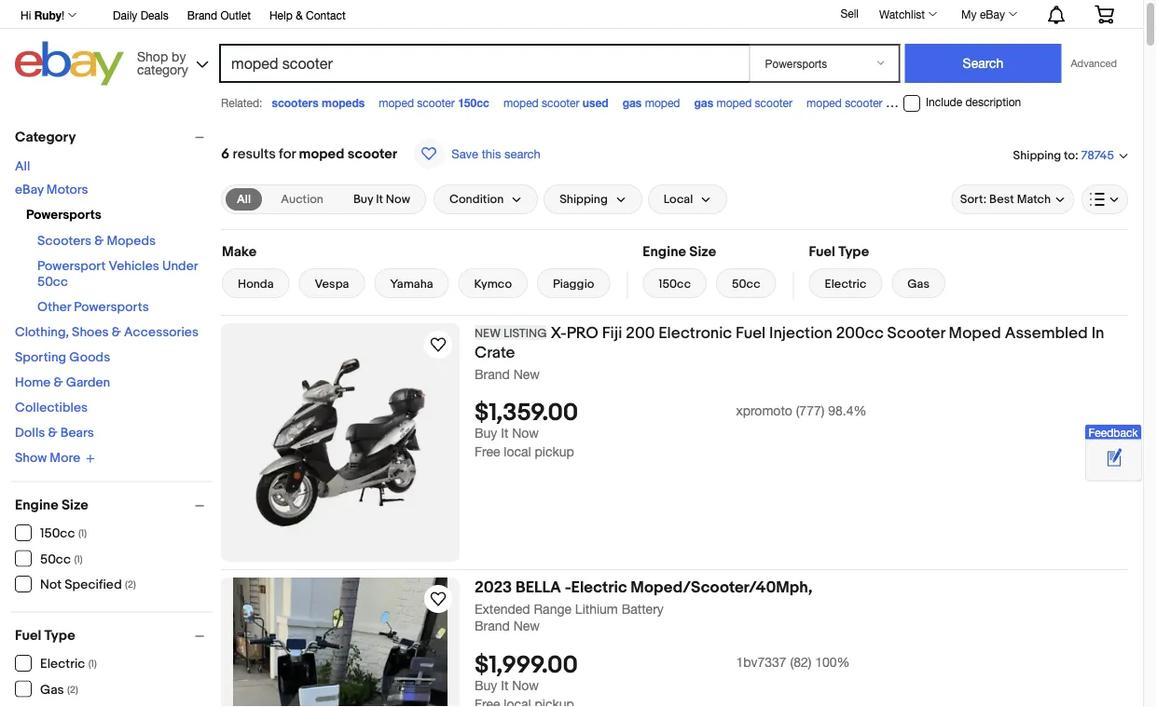 Task type: locate. For each thing, give the bounding box(es) containing it.
scooter
[[887, 324, 945, 343]]

help & contact link
[[269, 6, 346, 26]]

watch x-pro fiji 200 electronic fuel injection 200cc scooter moped assembled in crate image
[[427, 334, 450, 356]]

1 vertical spatial fuel
[[736, 324, 766, 343]]

0 vertical spatial 150cc
[[458, 96, 490, 109]]

electric inside '2023 bella -electric moped/scooter/40mph, extended range lithium battery brand new'
[[571, 578, 627, 598]]

it
[[376, 192, 383, 207], [501, 426, 509, 441], [501, 678, 509, 693]]

1 horizontal spatial type
[[839, 243, 869, 260]]

1 vertical spatial new
[[514, 367, 540, 382]]

0 horizontal spatial (2)
[[67, 685, 78, 697]]

50cc up the not
[[40, 552, 71, 568]]

scooter left 49cc
[[845, 96, 883, 109]]

shipping up piaggio link
[[560, 192, 608, 207]]

0 vertical spatial new
[[475, 326, 501, 341]]

1 horizontal spatial gas
[[908, 277, 930, 291]]

(1) for 50cc
[[74, 554, 83, 566]]

1 horizontal spatial 150cc
[[458, 96, 490, 109]]

1 vertical spatial engine size
[[15, 498, 88, 514]]

0 vertical spatial size
[[690, 243, 716, 260]]

(2) right specified
[[125, 580, 136, 592]]

2 vertical spatial brand
[[475, 619, 510, 634]]

50cc inside 'scooters & mopeds powersport vehicles under 50cc other powersports'
[[37, 275, 68, 291]]

shipping inside "shipping to : 78745"
[[1013, 148, 1062, 163]]

2 vertical spatial electric
[[40, 657, 85, 673]]

size up 150cc link at the top of the page
[[690, 243, 716, 260]]

1 horizontal spatial (2)
[[125, 580, 136, 592]]

local
[[504, 445, 531, 460]]

& right help at the left
[[296, 8, 303, 21]]

& right shoes
[[112, 325, 121, 341]]

buy down extended
[[475, 678, 497, 693]]

1 horizontal spatial electric
[[571, 578, 627, 598]]

0 vertical spatial gas
[[908, 277, 930, 291]]

fuel up electric link
[[809, 243, 836, 260]]

0 horizontal spatial shipping
[[560, 192, 608, 207]]

1 vertical spatial ebay
[[15, 182, 44, 198]]

shipping for shipping
[[560, 192, 608, 207]]

honda
[[238, 277, 274, 291]]

& inside 'scooters & mopeds powersport vehicles under 50cc other powersports'
[[94, 234, 104, 249]]

buy right auction link
[[353, 192, 373, 207]]

fuel type up electric link
[[809, 243, 869, 260]]

&
[[296, 8, 303, 21], [94, 234, 104, 249], [112, 325, 121, 341], [54, 375, 63, 391], [48, 426, 57, 442]]

watch 2023 bella -electric moped/scooter/40mph, image
[[427, 589, 450, 611]]

other powersports link
[[37, 300, 149, 316]]

make
[[222, 243, 257, 260]]

used
[[583, 96, 609, 109]]

150cc for 150cc (1)
[[40, 526, 75, 542]]

50cc
[[37, 275, 68, 291], [732, 277, 761, 291], [40, 552, 71, 568]]

1 horizontal spatial engine size
[[643, 243, 716, 260]]

1 vertical spatial electric
[[571, 578, 627, 598]]

1 horizontal spatial size
[[690, 243, 716, 260]]

1 horizontal spatial shipping
[[1013, 148, 1062, 163]]

now
[[386, 192, 410, 207], [512, 426, 539, 441], [512, 678, 539, 693]]

brand left outlet
[[187, 8, 217, 21]]

my ebay link
[[951, 3, 1026, 25]]

main content containing $1,359.00
[[221, 119, 1129, 708]]

powersports
[[26, 208, 102, 223], [74, 300, 149, 316]]

fuel
[[809, 243, 836, 260], [736, 324, 766, 343], [15, 628, 41, 645]]

0 vertical spatial fuel
[[809, 243, 836, 260]]

50cc for 50cc (1)
[[40, 552, 71, 568]]

brand inside '2023 bella -electric moped/scooter/40mph, extended range lithium battery brand new'
[[475, 619, 510, 634]]

gas
[[623, 96, 642, 109], [694, 96, 714, 109]]

None submit
[[905, 44, 1062, 83]]

0 vertical spatial (1)
[[78, 528, 87, 540]]

now up local
[[512, 426, 539, 441]]

2 vertical spatial buy
[[475, 678, 497, 693]]

gas right gas moped
[[694, 96, 714, 109]]

home & garden link
[[15, 375, 110, 391]]

not specified (2)
[[40, 578, 136, 594]]

shipping inside the shipping 'dropdown button'
[[560, 192, 608, 207]]

0 vertical spatial all link
[[15, 159, 30, 175]]

buy inside xpromoto (777) 98.4% buy it now free local pickup
[[475, 426, 497, 441]]

1 vertical spatial it
[[501, 426, 509, 441]]

2 horizontal spatial 150cc
[[659, 277, 691, 291]]

150cc up 50cc (1)
[[40, 526, 75, 542]]

(1) up 50cc (1)
[[78, 528, 87, 540]]

all up ebay motors link
[[15, 159, 30, 175]]

lithium
[[575, 602, 618, 617]]

injection
[[769, 324, 833, 343]]

powersports inside 'scooters & mopeds powersport vehicles under 50cc other powersports'
[[74, 300, 149, 316]]

engine
[[643, 243, 686, 260], [15, 498, 58, 514]]

50cc up other
[[37, 275, 68, 291]]

1 vertical spatial fuel type
[[15, 628, 75, 645]]

all link
[[15, 159, 30, 175], [226, 188, 262, 211]]

gas link
[[892, 269, 946, 298]]

1 horizontal spatial engine
[[643, 243, 686, 260]]

watchlist
[[879, 7, 925, 21]]

1 vertical spatial (2)
[[67, 685, 78, 697]]

scooters right vespa
[[960, 96, 1007, 109]]

1 vertical spatial 150cc
[[659, 277, 691, 291]]

0 vertical spatial it
[[376, 192, 383, 207]]

2 vertical spatial (1)
[[88, 659, 97, 671]]

collectibles
[[15, 401, 88, 416]]

0 vertical spatial all
[[15, 159, 30, 175]]

0 vertical spatial brand
[[187, 8, 217, 21]]

1 gas from the left
[[623, 96, 642, 109]]

fuel down 50cc link
[[736, 324, 766, 343]]

x-pro fiji 200 electronic fuel injection 200cc scooter moped assembled in crate heading
[[475, 324, 1105, 363]]

daily deals
[[113, 8, 169, 21]]

(82)
[[790, 655, 812, 670]]

0 horizontal spatial engine
[[15, 498, 58, 514]]

1 horizontal spatial fuel type
[[809, 243, 869, 260]]

1 horizontal spatial gas
[[694, 96, 714, 109]]

powersport vehicles under 50cc link
[[37, 259, 198, 291]]

all link down 'results'
[[226, 188, 262, 211]]

0 vertical spatial shipping
[[1013, 148, 1062, 163]]

0 horizontal spatial gas
[[623, 96, 642, 109]]

your shopping cart image
[[1094, 5, 1115, 24]]

electric up 200cc
[[825, 277, 867, 291]]

1 horizontal spatial all
[[237, 192, 251, 207]]

(1) for 150cc
[[78, 528, 87, 540]]

gas up scooter
[[908, 277, 930, 291]]

1 vertical spatial gas
[[40, 683, 64, 699]]

gas for gas (2)
[[40, 683, 64, 699]]

0 vertical spatial engine size
[[643, 243, 716, 260]]

moped right gas moped
[[717, 96, 752, 109]]

150cc down search for anything text box
[[458, 96, 490, 109]]

0 horizontal spatial scooters
[[272, 96, 319, 109]]

gas down the electric (1)
[[40, 683, 64, 699]]

buy up free
[[475, 426, 497, 441]]

electric (1)
[[40, 657, 97, 673]]

new down extended
[[514, 619, 540, 634]]

shipping left to at the top of page
[[1013, 148, 1062, 163]]

all
[[15, 159, 30, 175], [237, 192, 251, 207]]

main content
[[221, 119, 1129, 708]]

garden
[[66, 375, 110, 391]]

(1) inside 150cc (1)
[[78, 528, 87, 540]]

now for $1,999.00
[[512, 678, 539, 693]]

local button
[[648, 185, 728, 215]]

buy
[[353, 192, 373, 207], [475, 426, 497, 441], [475, 678, 497, 693]]

it up local
[[501, 426, 509, 441]]

1 vertical spatial engine
[[15, 498, 58, 514]]

now down extended
[[512, 678, 539, 693]]

gas right the used
[[623, 96, 642, 109]]

6
[[221, 145, 230, 162]]

2 horizontal spatial fuel
[[809, 243, 836, 260]]

type up electric link
[[839, 243, 869, 260]]

fuel type
[[809, 243, 869, 260], [15, 628, 75, 645]]

new down crate
[[514, 367, 540, 382]]

1 vertical spatial brand
[[475, 367, 510, 382]]

x-
[[551, 324, 567, 343]]

1 horizontal spatial ebay
[[980, 7, 1005, 21]]

1 horizontal spatial scooters
[[960, 96, 1007, 109]]

1 vertical spatial now
[[512, 426, 539, 441]]

electric up lithium
[[571, 578, 627, 598]]

ebay left motors
[[15, 182, 44, 198]]

brand inside "link"
[[187, 8, 217, 21]]

local
[[664, 192, 693, 207]]

it for $1,999.00
[[501, 678, 509, 693]]

2 vertical spatial new
[[514, 619, 540, 634]]

(2) down the electric (1)
[[67, 685, 78, 697]]

electric up the gas (2)
[[40, 657, 85, 673]]

fuel type up the electric (1)
[[15, 628, 75, 645]]

50cc up electronic at the right top of the page
[[732, 277, 761, 291]]

show more
[[15, 451, 80, 467]]

0 horizontal spatial ebay
[[15, 182, 44, 198]]

my ebay
[[962, 7, 1005, 21]]

engine size up 150cc link at the top of the page
[[643, 243, 716, 260]]

0 horizontal spatial all
[[15, 159, 30, 175]]

outlet
[[221, 8, 251, 21]]

scooter up save
[[417, 96, 455, 109]]

it down extended
[[501, 678, 509, 693]]

buy for $1,999.00
[[475, 678, 497, 693]]

new up crate
[[475, 326, 501, 341]]

0 horizontal spatial electric
[[40, 657, 85, 673]]

it inside xpromoto (777) 98.4% buy it now free local pickup
[[501, 426, 509, 441]]

fuel up the electric (1)
[[15, 628, 41, 645]]

motors
[[46, 182, 88, 198]]

now left condition
[[386, 192, 410, 207]]

0 vertical spatial type
[[839, 243, 869, 260]]

0 horizontal spatial engine size
[[15, 498, 88, 514]]

ebay right my
[[980, 7, 1005, 21]]

1 horizontal spatial fuel
[[736, 324, 766, 343]]

it inside 'link'
[[376, 192, 383, 207]]

electric for electric
[[825, 277, 867, 291]]

moped scooter 150cc
[[379, 96, 490, 109]]

(1) up not specified (2)
[[74, 554, 83, 566]]

2 horizontal spatial electric
[[825, 277, 867, 291]]

brand
[[187, 8, 217, 21], [475, 367, 510, 382], [475, 619, 510, 634]]

match
[[1017, 192, 1051, 207]]

100%
[[815, 655, 850, 670]]

1 vertical spatial (1)
[[74, 554, 83, 566]]

ebay motors
[[15, 182, 88, 198]]

condition button
[[434, 185, 538, 215]]

engine size up 150cc (1)
[[15, 498, 88, 514]]

brand down crate
[[475, 367, 510, 382]]

Search for anything text field
[[222, 46, 746, 81]]

scooter left moped scooter 49cc
[[755, 96, 793, 109]]

moped left 49cc
[[807, 96, 842, 109]]

0 vertical spatial now
[[386, 192, 410, 207]]

ebay inside account "navigation"
[[980, 7, 1005, 21]]

home
[[15, 375, 51, 391]]

0 horizontal spatial gas
[[40, 683, 64, 699]]

2023 bella -electric moped/scooter/40mph, extended range lithium battery brand new
[[475, 578, 813, 634]]

hi ruby !
[[21, 8, 64, 21]]

(1) down fuel type dropdown button
[[88, 659, 97, 671]]

-
[[565, 578, 571, 598]]

buy inside 1bv7337 (82) 100% buy it now
[[475, 678, 497, 693]]

1 vertical spatial type
[[44, 628, 75, 645]]

2 vertical spatial it
[[501, 678, 509, 693]]

& left mopeds
[[94, 234, 104, 249]]

buy it now link
[[342, 188, 421, 211]]

clothing,
[[15, 325, 69, 341]]

brand down extended
[[475, 619, 510, 634]]

2 gas from the left
[[694, 96, 714, 109]]

electronic
[[659, 324, 732, 343]]

(1) inside 50cc (1)
[[74, 554, 83, 566]]

now inside 1bv7337 (82) 100% buy it now
[[512, 678, 539, 693]]

150cc up electronic at the right top of the page
[[659, 277, 691, 291]]

now inside xpromoto (777) 98.4% buy it now free local pickup
[[512, 426, 539, 441]]

shop by category
[[137, 48, 188, 77]]

help
[[269, 8, 293, 21]]

(1) for electric
[[88, 659, 97, 671]]

engine up 150cc (1)
[[15, 498, 58, 514]]

shipping button
[[544, 185, 642, 215]]

0 horizontal spatial type
[[44, 628, 75, 645]]

yamaha link
[[374, 269, 449, 298]]

scooter left the used
[[542, 96, 580, 109]]

1 vertical spatial buy
[[475, 426, 497, 441]]

all down 'results'
[[237, 192, 251, 207]]

0 vertical spatial engine
[[643, 243, 686, 260]]

scooter for moped scooter used
[[542, 96, 580, 109]]

6 results for moped scooter
[[221, 145, 398, 162]]

none submit inside shop by category banner
[[905, 44, 1062, 83]]

150cc for 150cc
[[659, 277, 691, 291]]

powersports down motors
[[26, 208, 102, 223]]

all link up ebay motors link
[[15, 159, 30, 175]]

brand for brand outlet
[[187, 8, 217, 21]]

1 vertical spatial all link
[[226, 188, 262, 211]]

2 vertical spatial 150cc
[[40, 526, 75, 542]]

range
[[534, 602, 572, 617]]

All selected text field
[[237, 191, 251, 208]]

search
[[505, 146, 541, 161]]

gas moped
[[623, 96, 680, 109]]

extended
[[475, 602, 530, 617]]

type up the electric (1)
[[44, 628, 75, 645]]

powersports up 'clothing, shoes & accessories' link
[[74, 300, 149, 316]]

(1)
[[78, 528, 87, 540], [74, 554, 83, 566], [88, 659, 97, 671]]

buy for $1,359.00
[[475, 426, 497, 441]]

size up 150cc (1)
[[62, 498, 88, 514]]

1 vertical spatial shipping
[[560, 192, 608, 207]]

fuel inside 'x-pro fiji 200 electronic fuel injection 200cc scooter moped assembled in crate'
[[736, 324, 766, 343]]

bears
[[60, 426, 94, 442]]

(1) inside the electric (1)
[[88, 659, 97, 671]]

0 vertical spatial fuel type
[[809, 243, 869, 260]]

0 vertical spatial ebay
[[980, 7, 1005, 21]]

scooters left mopeds
[[272, 96, 319, 109]]

scooter
[[417, 96, 455, 109], [542, 96, 580, 109], [755, 96, 793, 109], [845, 96, 883, 109], [348, 145, 398, 162]]

moped/scooter/40mph,
[[631, 578, 813, 598]]

moped right for
[[299, 145, 345, 162]]

collectibles link
[[15, 401, 88, 416]]

brand for brand new
[[475, 367, 510, 382]]

buy inside 'link'
[[353, 192, 373, 207]]

scooter for moped scooter 49cc
[[845, 96, 883, 109]]

0 vertical spatial (2)
[[125, 580, 136, 592]]

it right auction link
[[376, 192, 383, 207]]

0 vertical spatial buy
[[353, 192, 373, 207]]

2 vertical spatial now
[[512, 678, 539, 693]]

0 horizontal spatial 150cc
[[40, 526, 75, 542]]

0 vertical spatial powersports
[[26, 208, 102, 223]]

1 vertical spatial size
[[62, 498, 88, 514]]

0 horizontal spatial all link
[[15, 159, 30, 175]]

& inside account "navigation"
[[296, 8, 303, 21]]

& right home
[[54, 375, 63, 391]]

it inside 1bv7337 (82) 100% buy it now
[[501, 678, 509, 693]]

2 vertical spatial fuel
[[15, 628, 41, 645]]

daily
[[113, 8, 137, 21]]

moped scooter used
[[504, 96, 609, 109]]

0 vertical spatial electric
[[825, 277, 867, 291]]

50cc for 50cc
[[732, 277, 761, 291]]

$1,359.00
[[475, 399, 578, 428]]

1 vertical spatial powersports
[[74, 300, 149, 316]]

engine up 150cc link at the top of the page
[[643, 243, 686, 260]]

more
[[50, 451, 80, 467]]



Task type: vqa. For each thing, say whether or not it's contained in the screenshot.
the 'eBay Motors'
yes



Task type: describe. For each thing, give the bounding box(es) containing it.
1 horizontal spatial all link
[[226, 188, 262, 211]]

scooter for moped scooter 150cc
[[417, 96, 455, 109]]

listing options selector. list view selected. image
[[1090, 192, 1120, 207]]

category button
[[15, 129, 213, 145]]

now for $1,359.00
[[512, 426, 539, 441]]

now inside buy it now 'link'
[[386, 192, 410, 207]]

vespa scooters
[[925, 96, 1010, 109]]

moped
[[949, 324, 1001, 343]]

scooters & mopeds link
[[37, 234, 156, 249]]

200cc
[[836, 324, 884, 343]]

account navigation
[[10, 0, 1129, 29]]

moped right the used
[[645, 96, 680, 109]]

new inside '2023 bella -electric moped/scooter/40mph, extended range lithium battery brand new'
[[514, 619, 540, 634]]

49cc
[[886, 96, 911, 109]]

electric for electric (1)
[[40, 657, 85, 673]]

(2) inside the gas (2)
[[67, 685, 78, 697]]

x-pro fiji 200 electronic fuel injection 200cc scooter moped assembled in crate image
[[221, 353, 460, 533]]

150cc link
[[643, 269, 707, 298]]

daily deals link
[[113, 6, 169, 26]]

fuel type inside main content
[[809, 243, 869, 260]]

xpromoto (777) 98.4% buy it now free local pickup
[[475, 403, 867, 460]]

gas for gas moped scooter
[[694, 96, 714, 109]]

new inside x-pro fiji 200 electronic fuel injection 200cc scooter moped assembled in crate heading
[[475, 326, 501, 341]]

under
[[162, 259, 198, 275]]

gas moped scooter
[[694, 96, 793, 109]]

show
[[15, 451, 47, 467]]

accessories
[[124, 325, 199, 341]]

kymco link
[[458, 269, 528, 298]]

!
[[62, 8, 64, 21]]

auction link
[[270, 188, 335, 211]]

my
[[962, 7, 977, 21]]

piaggio link
[[537, 269, 610, 298]]

gas (2)
[[40, 683, 78, 699]]

clothing, shoes & accessories sporting goods home & garden collectibles dolls & bears
[[15, 325, 199, 442]]

save this search button
[[409, 138, 546, 170]]

$1,999.00
[[475, 651, 578, 680]]

crate
[[475, 343, 515, 363]]

moped right mopeds
[[379, 96, 414, 109]]

include description
[[926, 96, 1021, 109]]

by
[[172, 48, 186, 64]]

2 scooters from the left
[[960, 96, 1007, 109]]

other
[[37, 300, 71, 316]]

& right dolls
[[48, 426, 57, 442]]

brand outlet
[[187, 8, 251, 21]]

2023 bella -electric moped/scooter/40mph, image
[[233, 578, 447, 708]]

piaggio
[[553, 277, 594, 291]]

vespa link
[[299, 269, 365, 298]]

shop by category banner
[[10, 0, 1129, 90]]

sort:
[[960, 192, 987, 207]]

battery
[[622, 602, 664, 617]]

advanced
[[1071, 57, 1117, 69]]

gas for gas moped
[[623, 96, 642, 109]]

fiji
[[602, 324, 623, 343]]

scooters
[[37, 234, 91, 249]]

fuel type button
[[15, 628, 213, 645]]

0 horizontal spatial size
[[62, 498, 88, 514]]

shoes
[[72, 325, 109, 341]]

sell link
[[832, 7, 867, 20]]

listing
[[504, 326, 547, 341]]

auction
[[281, 192, 324, 207]]

(777)
[[796, 403, 825, 418]]

specified
[[65, 578, 122, 594]]

sporting goods link
[[15, 350, 110, 366]]

pro
[[567, 324, 599, 343]]

moped scooter 49cc
[[807, 96, 911, 109]]

for
[[279, 145, 296, 162]]

1 vertical spatial all
[[237, 192, 251, 207]]

xpromoto
[[736, 403, 793, 418]]

shop by category button
[[129, 42, 213, 82]]

mopeds
[[107, 234, 156, 249]]

sort: best match
[[960, 192, 1051, 207]]

shop
[[137, 48, 168, 64]]

deals
[[141, 8, 169, 21]]

shipping for shipping to : 78745
[[1013, 148, 1062, 163]]

0 horizontal spatial fuel type
[[15, 628, 75, 645]]

dolls & bears link
[[15, 426, 94, 442]]

ruby
[[34, 8, 62, 21]]

78745
[[1081, 149, 1115, 163]]

mopeds
[[322, 96, 365, 109]]

best
[[990, 192, 1015, 207]]

save
[[452, 146, 479, 161]]

1bv7337
[[736, 655, 787, 670]]

yamaha
[[390, 277, 433, 291]]

honda link
[[222, 269, 290, 298]]

1 scooters from the left
[[272, 96, 319, 109]]

it for $1,359.00
[[501, 426, 509, 441]]

2023 bella -electric moped/scooter/40mph, link
[[475, 578, 1129, 601]]

pickup
[[535, 445, 574, 460]]

x-pro fiji 200 electronic fuel injection 200cc scooter moped assembled in crate
[[475, 324, 1105, 363]]

scooter up buy it now 'link'
[[348, 145, 398, 162]]

200
[[626, 324, 655, 343]]

buy it now
[[353, 192, 410, 207]]

condition
[[449, 192, 504, 207]]

50cc link
[[716, 269, 777, 298]]

moped up search
[[504, 96, 539, 109]]

150cc (1)
[[40, 526, 87, 542]]

new listing
[[475, 326, 547, 341]]

feedback
[[1089, 427, 1138, 440]]

ebay motors link
[[15, 182, 88, 198]]

in
[[1092, 324, 1105, 343]]

not
[[40, 578, 62, 594]]

bella
[[516, 578, 561, 598]]

(2) inside not specified (2)
[[125, 580, 136, 592]]

vespa
[[925, 96, 957, 109]]

gas for gas
[[908, 277, 930, 291]]

0 horizontal spatial fuel
[[15, 628, 41, 645]]

sporting
[[15, 350, 66, 366]]

contact
[[306, 8, 346, 21]]

watchlist link
[[869, 3, 946, 25]]



